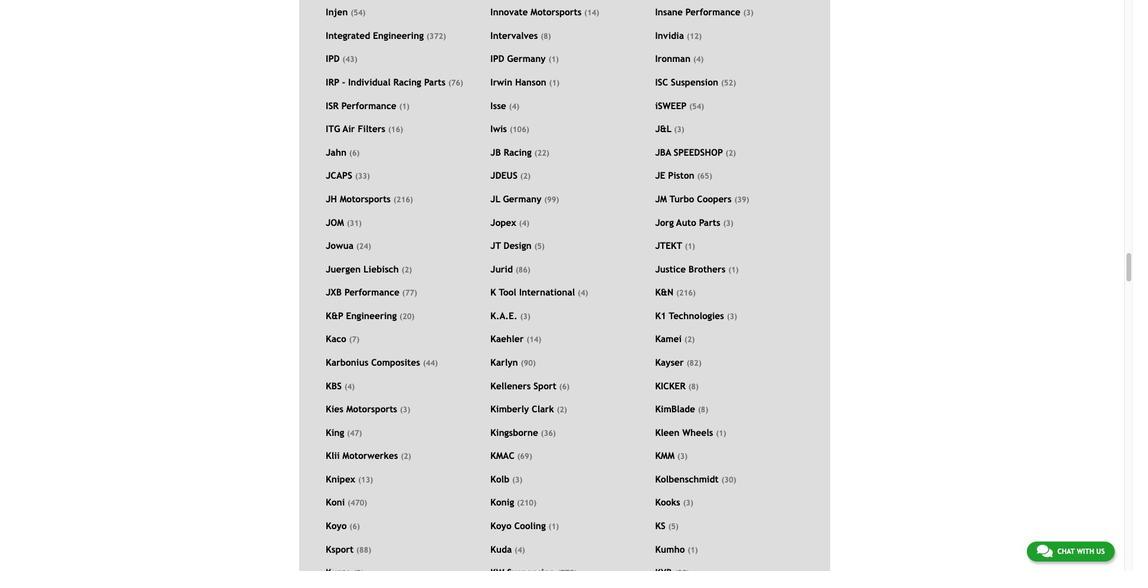 Task type: describe. For each thing, give the bounding box(es) containing it.
(210)
[[517, 499, 537, 508]]

performance for jxb
[[345, 287, 400, 298]]

(216) inside k&n (216)
[[676, 289, 696, 298]]

jopex
[[491, 217, 516, 228]]

kimblade
[[655, 404, 695, 415]]

jl
[[491, 194, 500, 204]]

speedshop
[[674, 147, 723, 158]]

(216) inside jh motorsports (216)
[[394, 195, 413, 204]]

k&n
[[655, 287, 674, 298]]

jahn (6)
[[326, 147, 360, 158]]

(1) for hanson
[[549, 79, 560, 87]]

jt design (5)
[[491, 240, 545, 251]]

(20)
[[400, 312, 415, 321]]

(31)
[[347, 219, 362, 228]]

(88)
[[356, 546, 371, 555]]

technologies
[[669, 310, 724, 321]]

kbs
[[326, 381, 342, 391]]

(4) for ironman
[[694, 55, 704, 64]]

1 vertical spatial racing
[[504, 147, 532, 158]]

kolb (3)
[[491, 474, 523, 485]]

(13)
[[358, 476, 373, 485]]

(3) inside kmm (3)
[[678, 452, 688, 461]]

(54) for injen
[[351, 8, 366, 17]]

invidia
[[655, 30, 684, 41]]

kmac (69)
[[491, 451, 532, 461]]

motorsports for jh
[[340, 194, 391, 204]]

(6) for jahn
[[349, 149, 360, 158]]

(372)
[[427, 32, 446, 41]]

tool
[[499, 287, 517, 298]]

kooks (3)
[[655, 497, 694, 508]]

(1) for brothers
[[729, 265, 739, 274]]

motorsports for kies
[[346, 404, 397, 415]]

iwis (106)
[[491, 124, 529, 134]]

j&l
[[655, 124, 672, 134]]

engineering for integrated
[[373, 30, 424, 41]]

(3) inside the insane performance (3)
[[744, 8, 754, 17]]

(14) inside innovate motorsports (14)
[[585, 8, 599, 17]]

brothers
[[689, 264, 726, 274]]

(82)
[[687, 359, 702, 368]]

koyo (6)
[[326, 521, 360, 531]]

ipd germany (1)
[[491, 53, 559, 64]]

kayser
[[655, 357, 684, 368]]

invidia (12)
[[655, 30, 702, 41]]

(54) for isweep
[[689, 102, 704, 111]]

hanson
[[515, 77, 547, 87]]

jtekt
[[655, 240, 682, 251]]

kies
[[326, 404, 344, 415]]

(1) for germany
[[549, 55, 559, 64]]

k1
[[655, 310, 666, 321]]

kamei (2)
[[655, 334, 695, 344]]

(106)
[[510, 125, 529, 134]]

karbonius composites (44)
[[326, 357, 438, 368]]

(30)
[[722, 476, 737, 485]]

liebisch
[[364, 264, 399, 274]]

motorwerkes
[[343, 451, 398, 461]]

konig
[[491, 497, 514, 508]]

kicker (8)
[[655, 381, 699, 391]]

(5) inside jt design (5)
[[535, 242, 545, 251]]

engineering for k&p
[[346, 310, 397, 321]]

jm turbo coopers (39)
[[655, 194, 750, 204]]

injen (54)
[[326, 7, 366, 17]]

kicker
[[655, 381, 686, 391]]

karlyn
[[491, 357, 518, 368]]

ks (5)
[[655, 521, 679, 531]]

justice brothers (1)
[[655, 264, 739, 274]]

(2) inside "kamei (2)"
[[685, 336, 695, 344]]

jcaps
[[326, 170, 352, 181]]

knipex
[[326, 474, 356, 485]]

ipd for ipd germany
[[491, 53, 505, 64]]

germany for jl
[[503, 194, 542, 204]]

(77)
[[402, 289, 417, 298]]

(6) inside the kelleners sport (6)
[[559, 382, 570, 391]]

kelleners sport (6)
[[491, 381, 570, 391]]

(7)
[[349, 336, 360, 344]]

karlyn (90)
[[491, 357, 536, 368]]

koyo for koyo cooling
[[491, 521, 512, 531]]

(3) inside kies motorsports (3)
[[400, 406, 410, 415]]

(33)
[[355, 172, 370, 181]]

irp - individual racing parts (76)
[[326, 77, 463, 87]]

germany for ipd
[[507, 53, 546, 64]]

isc
[[655, 77, 668, 87]]

(470)
[[348, 499, 367, 508]]

(39)
[[735, 195, 750, 204]]

j&l (3)
[[655, 124, 685, 134]]

(3) inside the k1 technologies (3)
[[727, 312, 737, 321]]

integrated engineering (372)
[[326, 30, 446, 41]]

kies motorsports (3)
[[326, 404, 410, 415]]

jurid (86)
[[491, 264, 531, 274]]

(76)
[[448, 79, 463, 87]]

kamei
[[655, 334, 682, 344]]

(4) for jopex
[[519, 219, 530, 228]]

king (47)
[[326, 427, 362, 438]]

0 vertical spatial racing
[[393, 77, 421, 87]]

kingsborne
[[491, 427, 538, 438]]

motorsports for innovate
[[531, 7, 582, 17]]

k
[[491, 287, 496, 298]]

(8) for kimblade
[[698, 406, 709, 415]]

jba
[[655, 147, 671, 158]]

(5) inside ks (5)
[[669, 522, 679, 531]]

ipd for ipd
[[326, 53, 340, 64]]

(90)
[[521, 359, 536, 368]]

wheels
[[683, 427, 713, 438]]

koni (470)
[[326, 497, 367, 508]]

(24)
[[356, 242, 371, 251]]

(14) inside kaehler (14)
[[527, 336, 542, 344]]

(1) for wheels
[[716, 429, 727, 438]]

(1) inside kumho (1)
[[688, 546, 698, 555]]

jb
[[491, 147, 501, 158]]

with
[[1077, 548, 1095, 556]]

chat with us
[[1058, 548, 1105, 556]]

(8) for kicker
[[689, 382, 699, 391]]

jopex (4)
[[491, 217, 530, 228]]

kmm (3)
[[655, 451, 688, 461]]

(22)
[[535, 149, 550, 158]]

k.a.e.
[[491, 310, 518, 321]]



Task type: locate. For each thing, give the bounding box(es) containing it.
koyo down koni
[[326, 521, 347, 531]]

2 ipd from the left
[[491, 53, 505, 64]]

ipd (43)
[[326, 53, 357, 64]]

(1) inside justice brothers (1)
[[729, 265, 739, 274]]

(2) right kamei
[[685, 336, 695, 344]]

(6)
[[349, 149, 360, 158], [559, 382, 570, 391], [350, 522, 360, 531]]

kaehler
[[491, 334, 524, 344]]

justice
[[655, 264, 686, 274]]

1 vertical spatial (8)
[[689, 382, 699, 391]]

iwis
[[491, 124, 507, 134]]

filters
[[358, 124, 386, 134]]

(3) inside the "kolb (3)"
[[512, 476, 523, 485]]

jh
[[326, 194, 337, 204]]

1 horizontal spatial koyo
[[491, 521, 512, 531]]

(1) right kumho
[[688, 546, 698, 555]]

(8) inside the intervalves (8)
[[541, 32, 551, 41]]

(65)
[[697, 172, 712, 181]]

0 vertical spatial parts
[[424, 77, 446, 87]]

(2) right speedshop
[[726, 149, 736, 158]]

(2) for juergen liebisch
[[402, 265, 412, 274]]

(1) up the irwin hanson (1)
[[549, 55, 559, 64]]

(8) up wheels
[[698, 406, 709, 415]]

konig (210)
[[491, 497, 537, 508]]

(1) inside isr performance (1)
[[399, 102, 410, 111]]

1 horizontal spatial (5)
[[669, 522, 679, 531]]

(1) right wheels
[[716, 429, 727, 438]]

(44)
[[423, 359, 438, 368]]

(1) right the brothers
[[729, 265, 739, 274]]

composites
[[371, 357, 420, 368]]

(5) right ks
[[669, 522, 679, 531]]

k1 technologies (3)
[[655, 310, 737, 321]]

(54) right injen
[[351, 8, 366, 17]]

k&p
[[326, 310, 343, 321]]

jxb performance (77)
[[326, 287, 417, 298]]

(1) inside ipd germany (1)
[[549, 55, 559, 64]]

comments image
[[1037, 544, 1053, 558]]

2 vertical spatial (6)
[[350, 522, 360, 531]]

racing
[[393, 77, 421, 87], [504, 147, 532, 158]]

0 horizontal spatial (5)
[[535, 242, 545, 251]]

1 horizontal spatial (216)
[[676, 289, 696, 298]]

(1) right hanson
[[549, 79, 560, 87]]

intervalves
[[491, 30, 538, 41]]

jorg auto parts (3)
[[655, 217, 734, 228]]

performance for isr
[[342, 100, 397, 111]]

1 ipd from the left
[[326, 53, 340, 64]]

0 vertical spatial (8)
[[541, 32, 551, 41]]

1 horizontal spatial (14)
[[585, 8, 599, 17]]

1 koyo from the left
[[326, 521, 347, 531]]

germany down jdeus (2) in the top left of the page
[[503, 194, 542, 204]]

(6) inside koyo (6)
[[350, 522, 360, 531]]

(1) up (16)
[[399, 102, 410, 111]]

innovate motorsports (14)
[[491, 7, 599, 17]]

(4) inside ironman (4)
[[694, 55, 704, 64]]

0 horizontal spatial koyo
[[326, 521, 347, 531]]

(6) right sport
[[559, 382, 570, 391]]

2 vertical spatial performance
[[345, 287, 400, 298]]

isr
[[326, 100, 339, 111]]

isr performance (1)
[[326, 100, 410, 111]]

(2) for kimberly clark
[[557, 406, 567, 415]]

irp
[[326, 77, 339, 87]]

(5)
[[535, 242, 545, 251], [669, 522, 679, 531]]

(4) inside isse (4)
[[509, 102, 520, 111]]

performance
[[686, 7, 741, 17], [342, 100, 397, 111], [345, 287, 400, 298]]

performance for insane
[[686, 7, 741, 17]]

kuda
[[491, 544, 512, 555]]

(6) for koyo
[[350, 522, 360, 531]]

k tool international (4)
[[491, 287, 588, 298]]

(2) inside klii motorwerkes (2)
[[401, 452, 411, 461]]

(8) right kicker
[[689, 382, 699, 391]]

koyo cooling (1)
[[491, 521, 559, 531]]

jl germany (99)
[[491, 194, 559, 204]]

performance up (12)
[[686, 7, 741, 17]]

0 vertical spatial (5)
[[535, 242, 545, 251]]

(4) up isc suspension (52)
[[694, 55, 704, 64]]

(47)
[[347, 429, 362, 438]]

(8) for intervalves
[[541, 32, 551, 41]]

jba speedshop (2)
[[655, 147, 736, 158]]

motorsports up (47)
[[346, 404, 397, 415]]

1 vertical spatial parts
[[699, 217, 721, 228]]

germany up the irwin hanson (1)
[[507, 53, 546, 64]]

(1) inside kleen wheels (1)
[[716, 429, 727, 438]]

(4) inside k tool international (4)
[[578, 289, 588, 298]]

1 vertical spatial (14)
[[527, 336, 542, 344]]

auto
[[677, 217, 696, 228]]

kaco (7)
[[326, 334, 360, 344]]

ironman (4)
[[655, 53, 704, 64]]

0 vertical spatial (54)
[[351, 8, 366, 17]]

(4) inside kbs (4)
[[345, 382, 355, 391]]

2 vertical spatial (8)
[[698, 406, 709, 415]]

(2) for jba speedshop
[[726, 149, 736, 158]]

piston
[[668, 170, 695, 181]]

ipd left (43) on the top of page
[[326, 53, 340, 64]]

insane
[[655, 7, 683, 17]]

(2) up (77)
[[402, 265, 412, 274]]

(8) down innovate motorsports (14)
[[541, 32, 551, 41]]

kuda (4)
[[491, 544, 525, 555]]

(54) down isc suspension (52)
[[689, 102, 704, 111]]

0 vertical spatial (216)
[[394, 195, 413, 204]]

0 vertical spatial performance
[[686, 7, 741, 17]]

(14)
[[585, 8, 599, 17], [527, 336, 542, 344]]

k.a.e. (3)
[[491, 310, 531, 321]]

irwin hanson (1)
[[491, 77, 560, 87]]

irwin
[[491, 77, 513, 87]]

koyo for koyo
[[326, 521, 347, 531]]

0 vertical spatial (6)
[[349, 149, 360, 158]]

performance up k&p engineering (20)
[[345, 287, 400, 298]]

(2) inside jdeus (2)
[[520, 172, 531, 181]]

parts left (76) on the left top of page
[[424, 77, 446, 87]]

jom (31)
[[326, 217, 362, 228]]

(1) for cooling
[[549, 522, 559, 531]]

jom
[[326, 217, 344, 228]]

(1) inside the irwin hanson (1)
[[549, 79, 560, 87]]

k&p engineering (20)
[[326, 310, 415, 321]]

suspension
[[671, 77, 719, 87]]

(4) inside kuda (4)
[[515, 546, 525, 555]]

1 horizontal spatial ipd
[[491, 53, 505, 64]]

jdeus
[[491, 170, 518, 181]]

(1) inside koyo cooling (1)
[[549, 522, 559, 531]]

kumho
[[655, 544, 685, 555]]

1 horizontal spatial racing
[[504, 147, 532, 158]]

1 horizontal spatial parts
[[699, 217, 721, 228]]

(8)
[[541, 32, 551, 41], [689, 382, 699, 391], [698, 406, 709, 415]]

1 vertical spatial (216)
[[676, 289, 696, 298]]

0 horizontal spatial (216)
[[394, 195, 413, 204]]

(2) right jdeus
[[520, 172, 531, 181]]

(4) right "international"
[[578, 289, 588, 298]]

1 vertical spatial performance
[[342, 100, 397, 111]]

0 horizontal spatial (14)
[[527, 336, 542, 344]]

racing right jb
[[504, 147, 532, 158]]

(3) inside kooks (3)
[[683, 499, 694, 508]]

0 horizontal spatial ipd
[[326, 53, 340, 64]]

isse
[[491, 100, 506, 111]]

kolbenschmidt
[[655, 474, 719, 485]]

(36)
[[541, 429, 556, 438]]

jh motorsports (216)
[[326, 194, 413, 204]]

0 horizontal spatial parts
[[424, 77, 446, 87]]

(1) for performance
[[399, 102, 410, 111]]

(6) up ksport (88)
[[350, 522, 360, 531]]

(4) right kuda
[[515, 546, 525, 555]]

jb racing (22)
[[491, 147, 550, 158]]

(8) inside kimblade (8)
[[698, 406, 709, 415]]

parts right auto
[[699, 217, 721, 228]]

(4) right kbs
[[345, 382, 355, 391]]

koyo up kuda
[[491, 521, 512, 531]]

(16)
[[388, 125, 403, 134]]

kmm
[[655, 451, 675, 461]]

(6) inside jahn (6)
[[349, 149, 360, 158]]

-
[[342, 77, 345, 87]]

koni
[[326, 497, 345, 508]]

(3) inside 'k.a.e. (3)'
[[520, 312, 531, 321]]

kelleners
[[491, 381, 531, 391]]

(6) right the jahn
[[349, 149, 360, 158]]

motorsports up the intervalves (8)
[[531, 7, 582, 17]]

(1) right cooling
[[549, 522, 559, 531]]

king
[[326, 427, 344, 438]]

(4) right isse
[[509, 102, 520, 111]]

(2) inside kimberly clark (2)
[[557, 406, 567, 415]]

ipd up irwin
[[491, 53, 505, 64]]

0 horizontal spatial racing
[[393, 77, 421, 87]]

(3) inside j&l (3)
[[674, 125, 685, 134]]

0 vertical spatial engineering
[[373, 30, 424, 41]]

ipd
[[326, 53, 340, 64], [491, 53, 505, 64]]

(3) inside 'jorg auto parts (3)'
[[723, 219, 734, 228]]

1 vertical spatial (5)
[[669, 522, 679, 531]]

parts
[[424, 77, 446, 87], [699, 217, 721, 228]]

turbo
[[670, 194, 694, 204]]

je piston (65)
[[655, 170, 712, 181]]

(4) for isse
[[509, 102, 520, 111]]

intervalves (8)
[[491, 30, 551, 41]]

(8) inside kicker (8)
[[689, 382, 699, 391]]

(2) for klii motorwerkes
[[401, 452, 411, 461]]

(4) for kbs
[[345, 382, 355, 391]]

(5) right design
[[535, 242, 545, 251]]

1 vertical spatial motorsports
[[340, 194, 391, 204]]

(69)
[[517, 452, 532, 461]]

ksport (88)
[[326, 544, 371, 555]]

engineering left '(372)'
[[373, 30, 424, 41]]

kleen
[[655, 427, 680, 438]]

1 vertical spatial germany
[[503, 194, 542, 204]]

(4) for kuda
[[515, 546, 525, 555]]

ks
[[655, 521, 666, 531]]

coopers
[[697, 194, 732, 204]]

je
[[655, 170, 666, 181]]

kayser (82)
[[655, 357, 702, 368]]

racing right individual
[[393, 77, 421, 87]]

engineering down the jxb performance (77)
[[346, 310, 397, 321]]

individual
[[348, 77, 391, 87]]

motorsports down (33)
[[340, 194, 391, 204]]

jm
[[655, 194, 667, 204]]

0 vertical spatial germany
[[507, 53, 546, 64]]

1 vertical spatial engineering
[[346, 310, 397, 321]]

(2) right clark
[[557, 406, 567, 415]]

1 horizontal spatial (54)
[[689, 102, 704, 111]]

performance down individual
[[342, 100, 397, 111]]

1 vertical spatial (6)
[[559, 382, 570, 391]]

0 vertical spatial (14)
[[585, 8, 599, 17]]

(1) inside jtekt (1)
[[685, 242, 695, 251]]

(54) inside isweep (54)
[[689, 102, 704, 111]]

(2) right motorwerkes
[[401, 452, 411, 461]]

(54) inside injen (54)
[[351, 8, 366, 17]]

itg air filters (16)
[[326, 124, 403, 134]]

juergen
[[326, 264, 361, 274]]

2 koyo from the left
[[491, 521, 512, 531]]

k&n (216)
[[655, 287, 696, 298]]

(43)
[[343, 55, 357, 64]]

(4) inside jopex (4)
[[519, 219, 530, 228]]

1 vertical spatial (54)
[[689, 102, 704, 111]]

(1) right the jtekt
[[685, 242, 695, 251]]

2 vertical spatial motorsports
[[346, 404, 397, 415]]

0 horizontal spatial (54)
[[351, 8, 366, 17]]

klii motorwerkes (2)
[[326, 451, 411, 461]]

(2) inside juergen liebisch (2)
[[402, 265, 412, 274]]

(2) inside jba speedshop (2)
[[726, 149, 736, 158]]

0 vertical spatial motorsports
[[531, 7, 582, 17]]

(4) right jopex
[[519, 219, 530, 228]]



Task type: vqa. For each thing, say whether or not it's contained in the screenshot.
second the Add to Wish List icon from the bottom of the page
no



